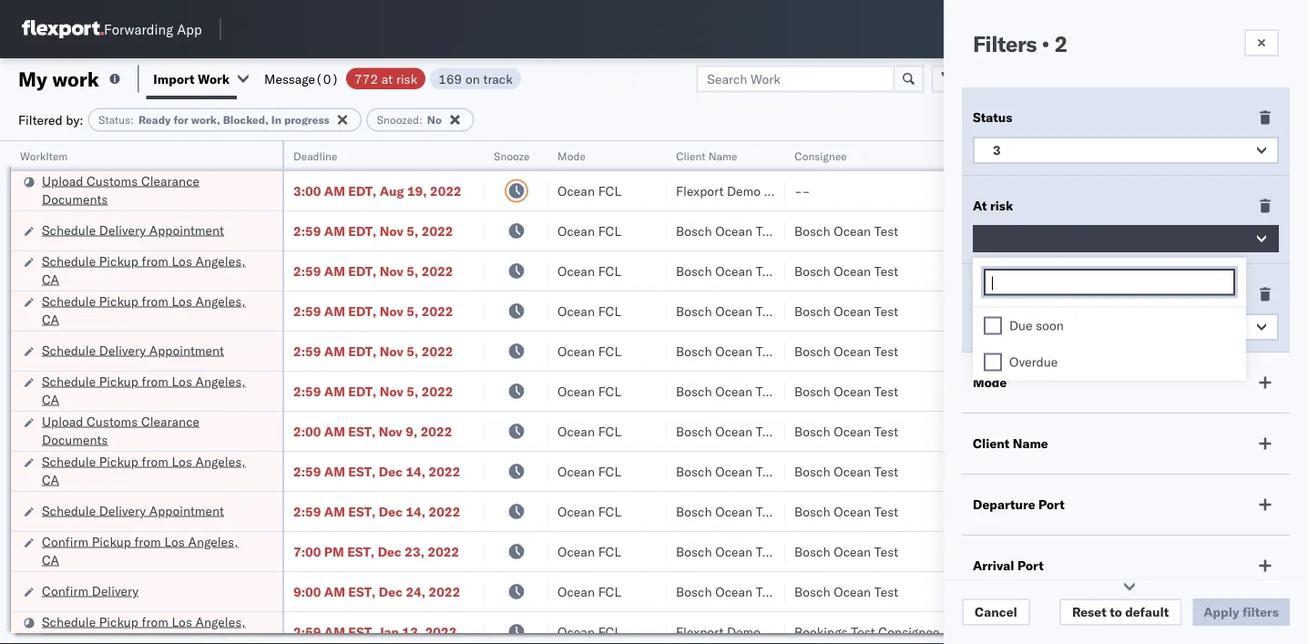 Task type: locate. For each thing, give the bounding box(es) containing it.
dec left 23,
[[378, 543, 402, 559]]

5, for schedule delivery appointment button associated with ceau7522281, hlxu6269489
[[407, 343, 418, 359]]

0 vertical spatial client name
[[676, 149, 737, 163]]

14, up 23,
[[406, 503, 426, 519]]

work,
[[191, 113, 220, 127]]

2 uetu5238478 from the top
[[1220, 503, 1308, 519]]

2 2:59 am edt, nov 5, 2022 from the top
[[293, 263, 453, 279]]

4 5, from the top
[[407, 343, 418, 359]]

5, for 3rd schedule pickup from los angeles, ca button from the bottom
[[407, 383, 418, 399]]

1 confirm from the top
[[42, 533, 88, 549]]

2 5, from the top
[[407, 263, 418, 279]]

my work
[[18, 66, 99, 91]]

mbl/mawb n button
[[1232, 145, 1308, 163]]

customs
[[87, 173, 138, 189], [87, 413, 138, 429]]

7 fcl from the top
[[598, 423, 621, 439]]

documents for 2:00 am est, nov 9, 2022
[[42, 431, 108, 447]]

schedule pickup from los angeles, ca link for fifth schedule pickup from los angeles, ca button from the top
[[42, 613, 259, 644]]

flex id button
[[967, 145, 1095, 163]]

5 hlxu6269489 from the top
[[1219, 383, 1308, 399]]

schedule pickup from los angeles, ca button
[[42, 252, 259, 290], [42, 292, 259, 330], [42, 372, 259, 410], [42, 452, 259, 491], [42, 613, 259, 644]]

upload customs clearance documents button
[[42, 172, 259, 210], [42, 412, 259, 450]]

1 vertical spatial upload
[[42, 413, 83, 429]]

1 vertical spatial snoozed
[[973, 286, 1024, 302]]

due
[[1009, 317, 1033, 333]]

port right departure
[[1039, 496, 1065, 512]]

2 vertical spatial schedule delivery appointment
[[42, 502, 224, 518]]

client name inside button
[[676, 149, 737, 163]]

los for fifth schedule pickup from los angeles, ca button from the bottom
[[172, 253, 192, 269]]

2023
[[425, 624, 457, 639]]

772
[[354, 71, 378, 87]]

1 horizontal spatial no
[[993, 319, 1010, 335]]

1 horizontal spatial name
[[1013, 435, 1048, 451]]

consignee
[[794, 149, 847, 163], [764, 183, 825, 199], [764, 624, 825, 639], [878, 624, 940, 639]]

2 schedule pickup from los angeles, ca button from the top
[[42, 292, 259, 330]]

10 am from the top
[[324, 583, 345, 599]]

los inside confirm pickup from los angeles, ca
[[164, 533, 185, 549]]

1 ca from the top
[[42, 271, 59, 287]]

resize handle column header for deadline
[[463, 141, 485, 644]]

2 upload customs clearance documents button from the top
[[42, 412, 259, 450]]

5 2:59 am edt, nov 5, 2022 from the top
[[293, 383, 453, 399]]

3 lhuu7894563, uetu5238478 from the top
[[1122, 543, 1308, 559]]

snoozed up due
[[973, 286, 1024, 302]]

customs for 2:00 am est, nov 9, 2022
[[87, 413, 138, 429]]

appointment for ceau7522281, hlxu6269489
[[149, 342, 224, 358]]

3 abcdefg78 from the top
[[1241, 543, 1308, 559]]

2 vertical spatial schedule delivery appointment link
[[42, 501, 224, 520]]

169
[[438, 71, 462, 87]]

4 schedule pickup from los angeles, ca from the top
[[42, 453, 246, 487]]

3 flex-1889466 from the top
[[1006, 543, 1100, 559]]

no
[[427, 113, 442, 127], [993, 319, 1010, 335]]

snoozed : no
[[377, 113, 442, 127]]

0 horizontal spatial status
[[98, 113, 130, 127]]

upload customs clearance documents button for 2:00 am est, nov 9, 2022
[[42, 412, 259, 450]]

1 vertical spatial client name
[[973, 435, 1048, 451]]

port right arrival
[[1018, 558, 1044, 573]]

:
[[130, 113, 134, 127], [419, 113, 423, 127]]

los
[[172, 253, 192, 269], [172, 293, 192, 309], [172, 373, 192, 389], [172, 453, 192, 469], [164, 533, 185, 549], [172, 614, 192, 629]]

1 ceau7522281, hlxu6269489 from the top
[[1122, 222, 1308, 238]]

1889466
[[1045, 463, 1100, 479], [1045, 503, 1100, 519], [1045, 543, 1100, 559], [1045, 583, 1100, 599]]

1 vertical spatial 2:59 am est, dec 14, 2022
[[293, 503, 460, 519]]

0 vertical spatial upload customs clearance documents button
[[42, 172, 259, 210]]

5 am from the top
[[324, 343, 345, 359]]

am for schedule pickup from los angeles, ca link for second schedule pickup from los angeles, ca button from the bottom
[[324, 463, 345, 479]]

file exception button
[[970, 65, 1095, 92], [970, 65, 1095, 92]]

1 resize handle column header from the left
[[261, 141, 282, 644]]

14,
[[406, 463, 426, 479], [406, 503, 426, 519]]

confirm up confirm delivery
[[42, 533, 88, 549]]

lhuu7894563, uetu5238478
[[1122, 463, 1308, 479], [1122, 503, 1308, 519], [1122, 543, 1308, 559], [1122, 583, 1308, 599]]

pickup inside confirm pickup from los angeles, ca
[[92, 533, 131, 549]]

flexport demo consignee
[[676, 183, 825, 199], [676, 624, 825, 639]]

dec left 24,
[[379, 583, 403, 599]]

los for fifth schedule pickup from los angeles, ca button from the top
[[172, 614, 192, 629]]

5 resize handle column header from the left
[[763, 141, 785, 644]]

2 ceau7522281, from the top
[[1122, 262, 1216, 278]]

schedule delivery appointment
[[42, 222, 224, 238], [42, 342, 224, 358], [42, 502, 224, 518]]

3 schedule delivery appointment link from the top
[[42, 501, 224, 520]]

departure
[[973, 496, 1035, 512]]

1 vertical spatial demo
[[727, 624, 761, 639]]

demo left bookings at the right bottom of page
[[727, 624, 761, 639]]

5 schedule pickup from los angeles, ca link from the top
[[42, 613, 259, 644]]

flex- for 1st the schedule delivery appointment link
[[1006, 223, 1045, 239]]

consignee inside button
[[794, 149, 847, 163]]

dec down 2:00 am est, nov 9, 2022
[[379, 463, 403, 479]]

id
[[1000, 149, 1011, 163]]

documents
[[42, 191, 108, 207], [42, 431, 108, 447]]

1 1846748 from the top
[[1045, 223, 1100, 239]]

7 resize handle column header from the left
[[1091, 141, 1113, 644]]

nov for fourth schedule pickup from los angeles, ca button from the bottom of the page
[[380, 303, 403, 319]]

flex-1889466 up departure port
[[1006, 463, 1100, 479]]

lhuu7894563, for 9:00 am est, dec 24, 2022
[[1122, 583, 1216, 599]]

angeles, for 3rd schedule pickup from los angeles, ca button from the bottom
[[195, 373, 246, 389]]

delivery
[[99, 222, 146, 238], [99, 342, 146, 358], [99, 502, 146, 518], [92, 583, 139, 598]]

2 flexport demo consignee from the top
[[676, 624, 825, 639]]

14, for schedule pickup from los angeles, ca
[[406, 463, 426, 479]]

demo for -
[[727, 183, 761, 199]]

0 horizontal spatial name
[[708, 149, 737, 163]]

1 vertical spatial flexport demo consignee
[[676, 624, 825, 639]]

4 schedule pickup from los angeles, ca link from the top
[[42, 452, 259, 489]]

0 vertical spatial clearance
[[141, 173, 200, 189]]

8 resize handle column header from the left
[[1210, 141, 1232, 644]]

2 vertical spatial schedule delivery appointment button
[[42, 501, 224, 522]]

2 schedule delivery appointment from the top
[[42, 342, 224, 358]]

upload customs clearance documents
[[42, 173, 200, 207], [42, 413, 200, 447]]

schedule pickup from los angeles, ca
[[42, 253, 246, 287], [42, 293, 246, 327], [42, 373, 246, 407], [42, 453, 246, 487], [42, 614, 246, 644]]

0 vertical spatial schedule delivery appointment link
[[42, 221, 224, 239]]

2 : from the left
[[419, 113, 423, 127]]

resize handle column header
[[261, 141, 282, 644], [463, 141, 485, 644], [527, 141, 548, 644], [645, 141, 667, 644], [763, 141, 785, 644], [946, 141, 967, 644], [1091, 141, 1113, 644], [1210, 141, 1232, 644], [1275, 141, 1297, 644]]

2:59 am est, dec 14, 2022 down 2:00 am est, nov 9, 2022
[[293, 463, 460, 479]]

flex-1889466 down departure port
[[1006, 543, 1100, 559]]

4 fcl from the top
[[598, 303, 621, 319]]

2 ocean fcl from the top
[[558, 223, 621, 239]]

1 14, from the top
[[406, 463, 426, 479]]

risk right at
[[396, 71, 417, 87]]

jan
[[379, 624, 399, 639]]

2:59 am est, dec 14, 2022 up 7:00 pm est, dec 23, 2022 at the bottom of the page
[[293, 503, 460, 519]]

14, down 9,
[[406, 463, 426, 479]]

4 resize handle column header from the left
[[645, 141, 667, 644]]

14, for schedule delivery appointment
[[406, 503, 426, 519]]

3 am from the top
[[324, 263, 345, 279]]

1 upload customs clearance documents from the top
[[42, 173, 200, 207]]

container
[[1122, 142, 1171, 155]]

port for arrival port
[[1018, 558, 1044, 573]]

2 customs from the top
[[87, 413, 138, 429]]

from for schedule pickup from los angeles, ca link corresponding to fifth schedule pickup from los angeles, ca button from the top
[[142, 614, 168, 629]]

dec up 7:00 pm est, dec 23, 2022 at the bottom of the page
[[379, 503, 403, 519]]

est, left 9,
[[348, 423, 376, 439]]

0 vertical spatial port
[[1039, 496, 1065, 512]]

2 flex-1846748 from the top
[[1006, 263, 1100, 279]]

0 horizontal spatial mode
[[558, 149, 585, 163]]

maeu9736
[[1241, 624, 1308, 639]]

status right by:
[[98, 113, 130, 127]]

0 vertical spatial upload
[[42, 173, 83, 189]]

6 flex-1846748 from the top
[[1006, 423, 1100, 439]]

1 vertical spatial flexport
[[676, 624, 724, 639]]

no down "169"
[[427, 113, 442, 127]]

by:
[[66, 112, 83, 128]]

angeles, for confirm pickup from los angeles, ca button
[[188, 533, 238, 549]]

demo down client name button
[[727, 183, 761, 199]]

port
[[1039, 496, 1065, 512], [1018, 558, 1044, 573]]

1 vertical spatial documents
[[42, 431, 108, 447]]

2 - from the left
[[802, 183, 810, 199]]

2022 for fifth schedule pickup from los angeles, ca button from the bottom's schedule pickup from los angeles, ca link
[[422, 263, 453, 279]]

flex-1846748 for schedule pickup from los angeles, ca link for 3rd schedule pickup from los angeles, ca button from the bottom
[[1006, 383, 1100, 399]]

2 ca from the top
[[42, 311, 59, 327]]

1 uetu5238478 from the top
[[1220, 463, 1308, 479]]

0 vertical spatial upload customs clearance documents link
[[42, 172, 259, 208]]

from for confirm pickup from los angeles, ca 'link'
[[134, 533, 161, 549]]

6 ocean fcl from the top
[[558, 383, 621, 399]]

1 vertical spatial upload customs clearance documents
[[42, 413, 200, 447]]

5 ca from the top
[[42, 552, 59, 568]]

4 abcdefg78 from the top
[[1241, 583, 1308, 599]]

-
[[794, 183, 802, 199], [802, 183, 810, 199]]

in
[[271, 113, 281, 127]]

appointment
[[149, 222, 224, 238], [149, 342, 224, 358], [149, 502, 224, 518]]

no button
[[973, 313, 1279, 341]]

9 am from the top
[[324, 503, 345, 519]]

name
[[708, 149, 737, 163], [1013, 435, 1048, 451]]

forwarding app
[[104, 20, 202, 38]]

5 edt, from the top
[[348, 343, 377, 359]]

schedule pickup from los angeles, ca link for fourth schedule pickup from los angeles, ca button from the bottom of the page
[[42, 292, 259, 328]]

los for 3rd schedule pickup from los angeles, ca button from the bottom
[[172, 373, 192, 389]]

import
[[153, 71, 195, 87]]

list box
[[973, 307, 1246, 380]]

flex-1846748 button
[[977, 218, 1104, 244], [977, 218, 1104, 244], [977, 258, 1104, 284], [977, 258, 1104, 284], [977, 298, 1104, 324], [977, 298, 1104, 324], [977, 338, 1104, 364], [977, 338, 1104, 364], [977, 379, 1104, 404], [977, 379, 1104, 404], [977, 419, 1104, 444], [977, 419, 1104, 444]]

1 documents from the top
[[42, 191, 108, 207]]

10 ocean fcl from the top
[[558, 543, 621, 559]]

1 horizontal spatial :
[[419, 113, 423, 127]]

ceau7522281, hlxu6269489 for fifth schedule pickup from los angeles, ca button from the bottom's schedule pickup from los angeles, ca link
[[1122, 262, 1308, 278]]

3 schedule delivery appointment button from the top
[[42, 501, 224, 522]]

0 vertical spatial flexport
[[676, 183, 724, 199]]

0 vertical spatial no
[[427, 113, 442, 127]]

from for schedule pickup from los angeles, ca link for second schedule pickup from los angeles, ca button from the bottom
[[142, 453, 168, 469]]

lhuu7894563, for 2:59 am est, dec 14, 2022
[[1122, 463, 1216, 479]]

2:59 am est, jan 13, 2023
[[293, 624, 457, 639]]

exception
[[1023, 71, 1083, 87]]

1 edt, from the top
[[348, 183, 377, 199]]

progress
[[284, 113, 329, 127]]

ceau7522281, hlxu6269489 for 1st the schedule delivery appointment link
[[1122, 222, 1308, 238]]

documents for 3:00 am edt, aug 19, 2022
[[42, 191, 108, 207]]

upload
[[42, 173, 83, 189], [42, 413, 83, 429]]

snoozed
[[377, 113, 419, 127], [973, 286, 1024, 302]]

None checkbox
[[984, 317, 1002, 335], [984, 353, 1002, 371], [984, 317, 1002, 335], [984, 353, 1002, 371]]

risk right at at the right of page
[[990, 198, 1013, 214]]

1 fcl from the top
[[598, 183, 621, 199]]

2022 for upload customs clearance documents link corresponding to 2:00
[[421, 423, 452, 439]]

est, up 7:00 pm est, dec 23, 2022 at the bottom of the page
[[348, 503, 376, 519]]

1 vertical spatial mode
[[973, 374, 1007, 390]]

1 vertical spatial clearance
[[141, 413, 200, 429]]

flex-1893174 button
[[977, 619, 1104, 644], [977, 619, 1104, 644]]

2:59 am est, dec 14, 2022
[[293, 463, 460, 479], [293, 503, 460, 519]]

1 schedule from the top
[[42, 222, 96, 238]]

schedule delivery appointment link for ceau7522281,
[[42, 341, 224, 359]]

schedule pickup from los angeles, ca link for fifth schedule pickup from los angeles, ca button from the bottom
[[42, 252, 259, 288]]

6 hlxu6269489 from the top
[[1219, 423, 1308, 439]]

0 horizontal spatial :
[[130, 113, 134, 127]]

confirm inside confirm pickup from los angeles, ca
[[42, 533, 88, 549]]

0 vertical spatial customs
[[87, 173, 138, 189]]

for
[[173, 113, 188, 127]]

0 vertical spatial snoozed
[[377, 113, 419, 127]]

2:59 am edt, nov 5, 2022
[[293, 223, 453, 239], [293, 263, 453, 279], [293, 303, 453, 319], [293, 343, 453, 359], [293, 383, 453, 399]]

flex-1889466
[[1006, 463, 1100, 479], [1006, 503, 1100, 519], [1006, 543, 1100, 559], [1006, 583, 1100, 599]]

est, down 2:00 am est, nov 9, 2022
[[348, 463, 376, 479]]

0 vertical spatial flexport demo consignee
[[676, 183, 825, 199]]

mode inside button
[[558, 149, 585, 163]]

clearance
[[141, 173, 200, 189], [141, 413, 200, 429]]

0 vertical spatial demo
[[727, 183, 761, 199]]

nov for 3rd schedule pickup from los angeles, ca button from the bottom
[[380, 383, 403, 399]]

am for upload customs clearance documents link corresponding to 2:00
[[324, 423, 345, 439]]

6 2:59 from the top
[[293, 463, 321, 479]]

1889466 for schedule pickup from los angeles, ca
[[1045, 463, 1100, 479]]

angeles, for fourth schedule pickup from los angeles, ca button from the bottom of the page
[[195, 293, 246, 309]]

reset to default button
[[1059, 598, 1182, 626]]

angeles, inside confirm pickup from los angeles, ca
[[188, 533, 238, 549]]

1 lhuu7894563, from the top
[[1122, 463, 1216, 479]]

8 ocean fcl from the top
[[558, 463, 621, 479]]

schedule pickup from los angeles, ca for second schedule pickup from los angeles, ca button from the bottom
[[42, 453, 246, 487]]

abcdefg78 for confirm pickup from los angeles, ca
[[1241, 543, 1308, 559]]

0 vertical spatial schedule delivery appointment
[[42, 222, 224, 238]]

flexport for bookings test consignee
[[676, 624, 724, 639]]

2022 for schedule pickup from los angeles, ca link for second schedule pickup from los angeles, ca button from the bottom
[[429, 463, 460, 479]]

snoozed up deadline button
[[377, 113, 419, 127]]

upload customs clearance documents for 3:00 am edt, aug 19, 2022
[[42, 173, 200, 207]]

0 vertical spatial 14,
[[406, 463, 426, 479]]

ymluw236
[[1241, 183, 1308, 199]]

dec
[[379, 463, 403, 479], [379, 503, 403, 519], [378, 543, 402, 559], [379, 583, 403, 599]]

1 vertical spatial port
[[1018, 558, 1044, 573]]

2 resize handle column header from the left
[[463, 141, 485, 644]]

1 vertical spatial appointment
[[149, 342, 224, 358]]

actions
[[1253, 149, 1291, 163]]

arrival port
[[973, 558, 1044, 573]]

los for second schedule pickup from los angeles, ca button from the bottom
[[172, 453, 192, 469]]

6 ca from the top
[[42, 632, 59, 644]]

schedule pickup from los angeles, ca link
[[42, 252, 259, 288], [42, 292, 259, 328], [42, 372, 259, 409], [42, 452, 259, 489], [42, 613, 259, 644]]

am for 1st the schedule delivery appointment link
[[324, 223, 345, 239]]

1 flexport demo consignee from the top
[[676, 183, 825, 199]]

6 flex- from the top
[[1006, 423, 1045, 439]]

2 appointment from the top
[[149, 342, 224, 358]]

flex-1889466 for confirm pickup from los angeles, ca
[[1006, 543, 1100, 559]]

3 hlxu6269489 from the top
[[1219, 302, 1308, 318]]

4 ceau7522281, from the top
[[1122, 343, 1216, 358]]

3 ceau7522281, hlxu6269489 from the top
[[1122, 302, 1308, 318]]

no up "overdue" at the right bottom
[[993, 319, 1010, 335]]

4 ca from the top
[[42, 471, 59, 487]]

confirm delivery link
[[42, 582, 139, 600]]

1 vertical spatial upload customs clearance documents button
[[42, 412, 259, 450]]

flex- for schedule pickup from los angeles, ca link for fourth schedule pickup from los angeles, ca button from the bottom of the page
[[1006, 303, 1045, 319]]

3:00 am edt, aug 19, 2022
[[293, 183, 462, 199]]

schedule delivery appointment button for lhuu7894563, uetu5238478
[[42, 501, 224, 522]]

2:59 am est, dec 14, 2022 for schedule delivery appointment
[[293, 503, 460, 519]]

1 vertical spatial schedule delivery appointment button
[[42, 341, 224, 361]]

schedule delivery appointment button for ceau7522281, hlxu6269489
[[42, 341, 224, 361]]

1 vertical spatial schedule delivery appointment link
[[42, 341, 224, 359]]

test12345
[[1241, 223, 1308, 239], [1241, 263, 1308, 279], [1241, 303, 1308, 319], [1241, 343, 1308, 359], [1241, 383, 1308, 399], [1241, 423, 1308, 439]]

flex-1889466 up arrival port
[[1006, 503, 1100, 519]]

3 uetu5238478 from the top
[[1220, 543, 1308, 559]]

: left ready
[[130, 113, 134, 127]]

schedule delivery appointment for lhuu7894563,
[[42, 502, 224, 518]]

1846748
[[1045, 223, 1100, 239], [1045, 263, 1100, 279], [1045, 303, 1100, 319], [1045, 343, 1100, 359], [1045, 383, 1100, 399], [1045, 423, 1100, 439]]

flexport
[[676, 183, 724, 199], [676, 624, 724, 639]]

flex-1846748 for 1st the schedule delivery appointment link
[[1006, 223, 1100, 239]]

action
[[1246, 71, 1286, 87]]

1 abcdefg78 from the top
[[1241, 463, 1308, 479]]

0 vertical spatial documents
[[42, 191, 108, 207]]

status up 3
[[973, 109, 1012, 125]]

0 horizontal spatial risk
[[396, 71, 417, 87]]

1 vertical spatial client
[[973, 435, 1010, 451]]

ca for confirm pickup from los angeles, ca 'link'
[[42, 552, 59, 568]]

from inside confirm pickup from los angeles, ca
[[134, 533, 161, 549]]

demo
[[727, 183, 761, 199], [727, 624, 761, 639]]

flex-1846748 for schedule pickup from los angeles, ca link for fourth schedule pickup from los angeles, ca button from the bottom of the page
[[1006, 303, 1100, 319]]

1 vertical spatial 14,
[[406, 503, 426, 519]]

1 schedule delivery appointment from the top
[[42, 222, 224, 238]]

ceau7522281, hlxu6269489 for schedule pickup from los angeles, ca link for 3rd schedule pickup from los angeles, ca button from the bottom
[[1122, 383, 1308, 399]]

file
[[998, 71, 1020, 87]]

2 documents from the top
[[42, 431, 108, 447]]

angeles, for second schedule pickup from los angeles, ca button from the bottom
[[195, 453, 246, 469]]

0 horizontal spatial client name
[[676, 149, 737, 163]]

lhuu7894563,
[[1122, 463, 1216, 479], [1122, 503, 1216, 519], [1122, 543, 1216, 559], [1122, 583, 1216, 599]]

flex-1846748
[[1006, 223, 1100, 239], [1006, 263, 1100, 279], [1006, 303, 1100, 319], [1006, 343, 1100, 359], [1006, 383, 1100, 399], [1006, 423, 1100, 439]]

est, up 2:59 am est, jan 13, 2023
[[348, 583, 376, 599]]

am for 3:00's upload customs clearance documents link
[[324, 183, 345, 199]]

13,
[[402, 624, 422, 639]]

: up deadline button
[[419, 113, 423, 127]]

3 flex- from the top
[[1006, 303, 1045, 319]]

list box containing due soon
[[973, 307, 1246, 380]]

3 schedule pickup from los angeles, ca from the top
[[42, 373, 246, 407]]

9 resize handle column header from the left
[[1275, 141, 1297, 644]]

ca for schedule pickup from los angeles, ca link corresponding to fifth schedule pickup from los angeles, ca button from the top
[[42, 632, 59, 644]]

1 horizontal spatial client name
[[973, 435, 1048, 451]]

resize handle column header for container numbers
[[1210, 141, 1232, 644]]

2 hlxu6269489 from the top
[[1219, 262, 1308, 278]]

: for snoozed
[[419, 113, 423, 127]]

6 ceau7522281, hlxu6269489 from the top
[[1122, 423, 1308, 439]]

0 horizontal spatial client
[[676, 149, 705, 163]]

flex- for upload customs clearance documents link corresponding to 2:00
[[1006, 423, 1045, 439]]

1 horizontal spatial status
[[973, 109, 1012, 125]]

0 vertical spatial name
[[708, 149, 737, 163]]

schedule delivery appointment link for lhuu7894563,
[[42, 501, 224, 520]]

1 vertical spatial upload customs clearance documents link
[[42, 412, 259, 449]]

0 vertical spatial schedule delivery appointment button
[[42, 221, 224, 241]]

0 vertical spatial mode
[[558, 149, 585, 163]]

2 test12345 from the top
[[1241, 263, 1308, 279]]

0 vertical spatial confirm
[[42, 533, 88, 549]]

0 horizontal spatial no
[[427, 113, 442, 127]]

0 vertical spatial client
[[676, 149, 705, 163]]

1 vertical spatial risk
[[990, 198, 1013, 214]]

1 vertical spatial customs
[[87, 413, 138, 429]]

ca inside confirm pickup from los angeles, ca
[[42, 552, 59, 568]]

2 schedule pickup from los angeles, ca link from the top
[[42, 292, 259, 328]]

0 vertical spatial appointment
[[149, 222, 224, 238]]

1 vertical spatial no
[[993, 319, 1010, 335]]

mode
[[558, 149, 585, 163], [973, 374, 1007, 390]]

am for the schedule delivery appointment link associated with lhuu7894563,
[[324, 503, 345, 519]]

overdue
[[1009, 354, 1058, 370]]

5, for 3rd schedule delivery appointment button from the bottom
[[407, 223, 418, 239]]

am for schedule pickup from los angeles, ca link corresponding to fifth schedule pickup from los angeles, ca button from the top
[[324, 624, 345, 639]]

0 horizontal spatial snoozed
[[377, 113, 419, 127]]

1 horizontal spatial snoozed
[[973, 286, 1024, 302]]

2 vertical spatial appointment
[[149, 502, 224, 518]]

1 vertical spatial schedule delivery appointment
[[42, 342, 224, 358]]

1 1889466 from the top
[[1045, 463, 1100, 479]]

1 vertical spatial confirm
[[42, 583, 88, 598]]

1 : from the left
[[130, 113, 134, 127]]

hlxu6269489 for upload customs clearance documents link corresponding to 2:00
[[1219, 423, 1308, 439]]

5 ceau7522281, from the top
[[1122, 383, 1216, 399]]

confirm down confirm pickup from los angeles, ca
[[42, 583, 88, 598]]

angeles,
[[195, 253, 246, 269], [195, 293, 246, 309], [195, 373, 246, 389], [195, 453, 246, 469], [188, 533, 238, 549], [195, 614, 246, 629]]

0 vertical spatial 2:59 am est, dec 14, 2022
[[293, 463, 460, 479]]

flex-1846748 for fifth schedule pickup from los angeles, ca button from the bottom's schedule pickup from los angeles, ca link
[[1006, 263, 1100, 279]]

2:59 am est, dec 14, 2022 for schedule pickup from los angeles, ca
[[293, 463, 460, 479]]

schedule delivery appointment link
[[42, 221, 224, 239], [42, 341, 224, 359], [42, 501, 224, 520]]

2 schedule delivery appointment button from the top
[[42, 341, 224, 361]]

0 vertical spatial upload customs clearance documents
[[42, 173, 200, 207]]

None text field
[[990, 275, 1233, 291]]

uetu5238478
[[1220, 463, 1308, 479], [1220, 503, 1308, 519], [1220, 543, 1308, 559], [1220, 583, 1308, 599]]

upload customs clearance documents for 2:00 am est, nov 9, 2022
[[42, 413, 200, 447]]

flex-1889466 up "flex-1893174"
[[1006, 583, 1100, 599]]



Task type: vqa. For each thing, say whether or not it's contained in the screenshot.


Task type: describe. For each thing, give the bounding box(es) containing it.
1 ocean fcl from the top
[[558, 183, 621, 199]]

confirm delivery
[[42, 583, 139, 598]]

8 fcl from the top
[[598, 463, 621, 479]]

import work button
[[153, 71, 230, 87]]

demo for bookings
[[727, 624, 761, 639]]

1893174
[[1045, 624, 1100, 639]]

1889466 for schedule delivery appointment
[[1045, 503, 1100, 519]]

Search Work text field
[[696, 65, 895, 92]]

3 fcl from the top
[[598, 263, 621, 279]]

9,
[[406, 423, 417, 439]]

flex- for schedule pickup from los angeles, ca link for second schedule pickup from los angeles, ca button from the bottom
[[1006, 463, 1045, 479]]

2:00 am est, nov 9, 2022
[[293, 423, 452, 439]]

numbers
[[1122, 156, 1167, 170]]

•
[[1042, 30, 1049, 57]]

2 lhuu7894563, uetu5238478 from the top
[[1122, 503, 1308, 519]]

flex- for schedule pickup from los angeles, ca link for 3rd schedule pickup from los angeles, ca button from the bottom
[[1006, 383, 1045, 399]]

deadline button
[[284, 145, 466, 163]]

1 horizontal spatial risk
[[990, 198, 1013, 214]]

flex- for fifth schedule pickup from los angeles, ca button from the bottom's schedule pickup from los angeles, ca link
[[1006, 263, 1045, 279]]

from for schedule pickup from los angeles, ca link for fourth schedule pickup from los angeles, ca button from the bottom of the page
[[142, 293, 168, 309]]

1 horizontal spatial mode
[[973, 374, 1007, 390]]

flex-1889466 for schedule pickup from los angeles, ca
[[1006, 463, 1100, 479]]

blocked,
[[223, 113, 269, 127]]

3 ocean fcl from the top
[[558, 263, 621, 279]]

est, left jan at the bottom
[[348, 624, 376, 639]]

3 1846748 from the top
[[1045, 303, 1100, 319]]

--
[[794, 183, 810, 199]]

2 1846748 from the top
[[1045, 263, 1100, 279]]

n
[[1307, 149, 1308, 163]]

4 2:59 from the top
[[293, 343, 321, 359]]

confirm for confirm pickup from los angeles, ca
[[42, 533, 88, 549]]

3 2:59 from the top
[[293, 303, 321, 319]]

nov for schedule delivery appointment button associated with ceau7522281, hlxu6269489
[[380, 343, 403, 359]]

4 hlxu6269489 from the top
[[1219, 343, 1308, 358]]

5, for fourth schedule pickup from los angeles, ca button from the bottom of the page
[[407, 303, 418, 319]]

message (0)
[[264, 71, 339, 87]]

flexport for --
[[676, 183, 724, 199]]

cancel button
[[962, 598, 1030, 626]]

9 fcl from the top
[[598, 503, 621, 519]]

5 ocean fcl from the top
[[558, 343, 621, 359]]

8 schedule from the top
[[42, 614, 96, 629]]

no inside button
[[993, 319, 1010, 335]]

1 vertical spatial name
[[1013, 435, 1048, 451]]

client name button
[[667, 145, 767, 163]]

delivery for schedule delivery appointment button associated with lhuu7894563, uetu5238478
[[99, 502, 146, 518]]

23,
[[405, 543, 425, 559]]

from for fifth schedule pickup from los angeles, ca button from the bottom's schedule pickup from los angeles, ca link
[[142, 253, 168, 269]]

upload for 2:00 am est, nov 9, 2022
[[42, 413, 83, 429]]

flex-1893174
[[1006, 624, 1100, 639]]

4 test12345 from the top
[[1241, 343, 1308, 359]]

7:00
[[293, 543, 321, 559]]

filtered by:
[[18, 112, 83, 128]]

confirm delivery button
[[42, 582, 139, 602]]

filters
[[973, 30, 1037, 57]]

upload customs clearance documents button for 3:00 am edt, aug 19, 2022
[[42, 172, 259, 210]]

am for the schedule delivery appointment link related to ceau7522281,
[[324, 343, 345, 359]]

angeles, for fifth schedule pickup from los angeles, ca button from the bottom
[[195, 253, 246, 269]]

5, for fifth schedule pickup from los angeles, ca button from the bottom
[[407, 263, 418, 279]]

schedule pickup from los angeles, ca for fourth schedule pickup from los angeles, ca button from the bottom of the page
[[42, 293, 246, 327]]

6 schedule from the top
[[42, 453, 96, 469]]

ceau7522281, hlxu6269489 for upload customs clearance documents link corresponding to 2:00
[[1122, 423, 1308, 439]]

soon
[[1036, 317, 1064, 333]]

772 at risk
[[354, 71, 417, 87]]

track
[[483, 71, 513, 87]]

4 edt, from the top
[[348, 303, 377, 319]]

resize handle column header for workitem
[[261, 141, 282, 644]]

ca for schedule pickup from los angeles, ca link for fourth schedule pickup from los angeles, ca button from the bottom of the page
[[42, 311, 59, 327]]

6 fcl from the top
[[598, 383, 621, 399]]

4 ocean fcl from the top
[[558, 303, 621, 319]]

4 2:59 am edt, nov 5, 2022 from the top
[[293, 343, 453, 359]]

8 2:59 from the top
[[293, 624, 321, 639]]

2022 for schedule pickup from los angeles, ca link for 3rd schedule pickup from los angeles, ca button from the bottom
[[422, 383, 453, 399]]

Search Shipments (/) text field
[[959, 15, 1135, 43]]

4 1889466 from the top
[[1045, 583, 1100, 599]]

upload for 3:00 am edt, aug 19, 2022
[[42, 173, 83, 189]]

ca for schedule pickup from los angeles, ca link for second schedule pickup from los angeles, ca button from the bottom
[[42, 471, 59, 487]]

uetu5238478 for 9:00 am est, dec 24, 2022
[[1220, 583, 1308, 599]]

reset
[[1072, 604, 1107, 620]]

9 ocean fcl from the top
[[558, 503, 621, 519]]

1889466 for confirm pickup from los angeles, ca
[[1045, 543, 1100, 559]]

flex- for the schedule delivery appointment link related to ceau7522281,
[[1006, 343, 1045, 359]]

3 resize handle column header from the left
[[527, 141, 548, 644]]

11 fcl from the top
[[598, 583, 621, 599]]

4 ceau7522281, hlxu6269489 from the top
[[1122, 343, 1308, 358]]

4 schedule pickup from los angeles, ca button from the top
[[42, 452, 259, 491]]

nov for upload customs clearance documents button for 2:00 am est, nov 9, 2022
[[379, 423, 402, 439]]

delivery for schedule delivery appointment button associated with ceau7522281, hlxu6269489
[[99, 342, 146, 358]]

reset to default
[[1072, 604, 1169, 620]]

snooze
[[494, 149, 530, 163]]

ca for fifth schedule pickup from los angeles, ca button from the bottom's schedule pickup from los angeles, ca link
[[42, 271, 59, 287]]

1 schedule pickup from los angeles, ca button from the top
[[42, 252, 259, 290]]

los for confirm pickup from los angeles, ca button
[[164, 533, 185, 549]]

to
[[1110, 604, 1122, 620]]

3 schedule pickup from los angeles, ca button from the top
[[42, 372, 259, 410]]

(0)
[[315, 71, 339, 87]]

confirm pickup from los angeles, ca
[[42, 533, 238, 568]]

7 schedule from the top
[[42, 502, 96, 518]]

3 2:59 am edt, nov 5, 2022 from the top
[[293, 303, 453, 319]]

2 edt, from the top
[[348, 223, 377, 239]]

hlxu6269489 for fifth schedule pickup from los angeles, ca button from the bottom's schedule pickup from los angeles, ca link
[[1219, 262, 1308, 278]]

ceau7522281, hlxu6269489 for schedule pickup from los angeles, ca link for fourth schedule pickup from los angeles, ca button from the bottom of the page
[[1122, 302, 1308, 318]]

uetu5238478 for 2:59 am est, dec 14, 2022
[[1220, 463, 1308, 479]]

mbl/mawb
[[1241, 149, 1304, 163]]

file exception
[[998, 71, 1083, 87]]

departure port
[[973, 496, 1065, 512]]

schedule pickup from los angeles, ca for fifth schedule pickup from los angeles, ca button from the top
[[42, 614, 246, 644]]

schedule pickup from los angeles, ca for 3rd schedule pickup from los angeles, ca button from the bottom
[[42, 373, 246, 407]]

container numbers
[[1122, 142, 1171, 170]]

12 fcl from the top
[[598, 624, 621, 639]]

flex-1846748 for the schedule delivery appointment link related to ceau7522281,
[[1006, 343, 1100, 359]]

customs for 3:00 am edt, aug 19, 2022
[[87, 173, 138, 189]]

2 2:59 from the top
[[293, 263, 321, 279]]

9:00
[[293, 583, 321, 599]]

snoozed for snoozed
[[973, 286, 1024, 302]]

abcdefg78 for schedule pickup from los angeles, ca
[[1241, 463, 1308, 479]]

batch action
[[1207, 71, 1286, 87]]

app
[[177, 20, 202, 38]]

7 2:59 from the top
[[293, 503, 321, 519]]

flexport demo consignee for bookings
[[676, 624, 825, 639]]

1 horizontal spatial client
[[973, 435, 1010, 451]]

3 button
[[973, 137, 1279, 164]]

2 lhuu7894563, from the top
[[1122, 503, 1216, 519]]

3 ceau7522281, from the top
[[1122, 302, 1216, 318]]

from for schedule pickup from los angeles, ca link for 3rd schedule pickup from los angeles, ca button from the bottom
[[142, 373, 168, 389]]

5 fcl from the top
[[598, 343, 621, 359]]

hlxu6269489 for 1st the schedule delivery appointment link
[[1219, 222, 1308, 238]]

ready
[[138, 113, 171, 127]]

hlxu6269489 for schedule pickup from los angeles, ca link for 3rd schedule pickup from los angeles, ca button from the bottom
[[1219, 383, 1308, 399]]

batch action button
[[1178, 65, 1298, 92]]

flex- for schedule pickup from los angeles, ca link corresponding to fifth schedule pickup from los angeles, ca button from the top
[[1006, 624, 1045, 639]]

2022 for the schedule delivery appointment link related to ceau7522281,
[[422, 343, 453, 359]]

at
[[973, 198, 987, 214]]

flexport. image
[[22, 20, 104, 38]]

7:00 pm est, dec 23, 2022
[[293, 543, 459, 559]]

3:00
[[293, 183, 321, 199]]

on
[[465, 71, 480, 87]]

upload customs clearance documents link for 2:00
[[42, 412, 259, 449]]

flex-1889466 for schedule delivery appointment
[[1006, 503, 1100, 519]]

5 test12345 from the top
[[1241, 383, 1308, 399]]

7 ocean fcl from the top
[[558, 423, 621, 439]]

aug
[[380, 183, 404, 199]]

flex- for the schedule delivery appointment link associated with lhuu7894563,
[[1006, 503, 1045, 519]]

6 edt, from the top
[[348, 383, 377, 399]]

filters • 2
[[973, 30, 1068, 57]]

deadline
[[293, 149, 337, 163]]

resize handle column header for consignee
[[946, 141, 967, 644]]

work
[[52, 66, 99, 91]]

resize handle column header for flex id
[[1091, 141, 1113, 644]]

lhuu7894563, uetu5238478 for 9:00 am est, dec 24, 2022
[[1122, 583, 1308, 599]]

pm
[[324, 543, 344, 559]]

clearance for 2:00 am est, nov 9, 2022
[[141, 413, 200, 429]]

1 appointment from the top
[[149, 222, 224, 238]]

12 ocean fcl from the top
[[558, 624, 621, 639]]

clearance for 3:00 am edt, aug 19, 2022
[[141, 173, 200, 189]]

import work
[[153, 71, 230, 87]]

3 edt, from the top
[[348, 263, 377, 279]]

container numbers button
[[1113, 138, 1213, 170]]

work
[[198, 71, 230, 87]]

nov for fifth schedule pickup from los angeles, ca button from the bottom
[[380, 263, 403, 279]]

6 test12345 from the top
[[1241, 423, 1308, 439]]

5 schedule from the top
[[42, 373, 96, 389]]

flexport demo consignee for -
[[676, 183, 825, 199]]

3 test12345 from the top
[[1241, 303, 1308, 319]]

1 schedule delivery appointment button from the top
[[42, 221, 224, 241]]

6 ceau7522281, from the top
[[1122, 423, 1216, 439]]

forwarding
[[104, 20, 173, 38]]

flex-1846748 for upload customs clearance documents link corresponding to 2:00
[[1006, 423, 1100, 439]]

1 2:59 from the top
[[293, 223, 321, 239]]

bookings test consignee
[[794, 624, 940, 639]]

5 1846748 from the top
[[1045, 383, 1100, 399]]

11 ocean fcl from the top
[[558, 583, 621, 599]]

bookings
[[794, 624, 848, 639]]

hlxu6269489 for schedule pickup from los angeles, ca link for fourth schedule pickup from los angeles, ca button from the bottom of the page
[[1219, 302, 1308, 318]]

5 schedule pickup from los angeles, ca button from the top
[[42, 613, 259, 644]]

0 vertical spatial risk
[[396, 71, 417, 87]]

5 2:59 from the top
[[293, 383, 321, 399]]

workitem button
[[11, 145, 264, 163]]

los for fourth schedule pickup from los angeles, ca button from the bottom of the page
[[172, 293, 192, 309]]

10 flex- from the top
[[1006, 583, 1045, 599]]

4 1846748 from the top
[[1045, 343, 1100, 359]]

msdu7304509
[[1122, 623, 1215, 639]]

3 schedule from the top
[[42, 293, 96, 309]]

dec for schedule pickup from los angeles, ca
[[379, 463, 403, 479]]

nov for 3rd schedule delivery appointment button from the bottom
[[380, 223, 403, 239]]

consignee button
[[785, 145, 949, 163]]

3
[[993, 142, 1001, 158]]

1 schedule delivery appointment link from the top
[[42, 221, 224, 239]]

1 2:59 am edt, nov 5, 2022 from the top
[[293, 223, 453, 239]]

10 fcl from the top
[[598, 543, 621, 559]]

dec for confirm pickup from los angeles, ca
[[378, 543, 402, 559]]

4 flex-1889466 from the top
[[1006, 583, 1100, 599]]

ca for schedule pickup from los angeles, ca link for 3rd schedule pickup from los angeles, ca button from the bottom
[[42, 391, 59, 407]]

2022 for confirm pickup from los angeles, ca 'link'
[[428, 543, 459, 559]]

6 1846748 from the top
[[1045, 423, 1100, 439]]

client inside button
[[676, 149, 705, 163]]

19,
[[407, 183, 427, 199]]

2 fcl from the top
[[598, 223, 621, 239]]

schedule delivery appointment for ceau7522281,
[[42, 342, 224, 358]]

2 schedule from the top
[[42, 253, 96, 269]]

filtered
[[18, 112, 63, 128]]

workitem
[[20, 149, 68, 163]]

confirm pickup from los angeles, ca button
[[42, 532, 259, 571]]

delivery for 3rd schedule delivery appointment button from the bottom
[[99, 222, 146, 238]]

est, right pm
[[347, 543, 375, 559]]

4 schedule from the top
[[42, 342, 96, 358]]

default
[[1125, 604, 1169, 620]]

2:00
[[293, 423, 321, 439]]

169 on track
[[438, 71, 513, 87]]

at
[[381, 71, 393, 87]]

1 test12345 from the top
[[1241, 223, 1308, 239]]

1 - from the left
[[794, 183, 802, 199]]

flex
[[977, 149, 997, 163]]

9:00 am est, dec 24, 2022
[[293, 583, 460, 599]]

lhuu7894563, for 7:00 pm est, dec 23, 2022
[[1122, 543, 1216, 559]]

confirm pickup from los angeles, ca link
[[42, 532, 259, 569]]

at risk
[[973, 198, 1013, 214]]

2022 for the schedule delivery appointment link associated with lhuu7894563,
[[429, 503, 460, 519]]

message
[[264, 71, 315, 87]]

am for fifth schedule pickup from los angeles, ca button from the bottom's schedule pickup from los angeles, ca link
[[324, 263, 345, 279]]

mode button
[[548, 145, 649, 163]]

1 ceau7522281, from the top
[[1122, 222, 1216, 238]]

status : ready for work, blocked, in progress
[[98, 113, 329, 127]]

name inside button
[[708, 149, 737, 163]]

batch
[[1207, 71, 1242, 87]]



